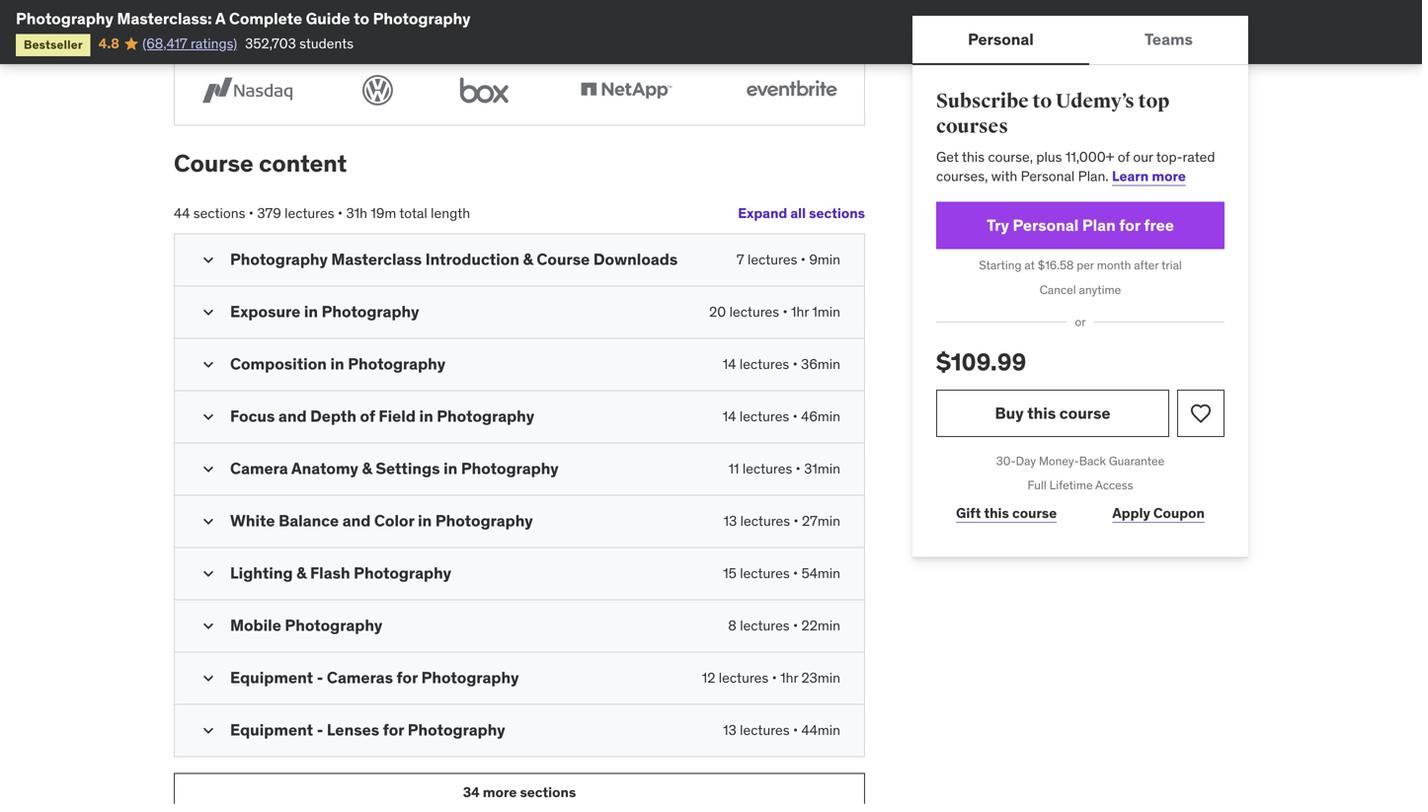 Task type: vqa. For each thing, say whether or not it's contained in the screenshot.


Task type: locate. For each thing, give the bounding box(es) containing it.
to
[[354, 8, 369, 29], [1032, 89, 1052, 114]]

1 vertical spatial top-
[[1156, 148, 1183, 166]]

this right "gift" on the bottom of page
[[984, 505, 1009, 522]]

a
[[215, 8, 225, 29]]

-
[[317, 668, 323, 688], [317, 720, 323, 740]]

1 horizontal spatial and
[[342, 511, 371, 531]]

buy this course button
[[936, 390, 1169, 437]]

& left settings
[[362, 459, 372, 479]]

lectures right 15
[[740, 565, 790, 582]]

courses
[[532, 10, 581, 27], [936, 115, 1008, 139]]

more for this course was selected for our collection of top-rated courses trusted by businesses worldwide.
[[191, 29, 222, 47]]

8
[[728, 617, 737, 635]]

0 horizontal spatial more
[[191, 29, 222, 47]]

this for buy
[[1027, 403, 1056, 423]]

lectures for mobile photography
[[740, 617, 790, 635]]

sections inside button
[[520, 784, 576, 802]]

1 14 from the top
[[723, 355, 736, 373]]

6 small image from the top
[[199, 617, 218, 636]]

more for get this course, plus 11,000+ of our top-rated courses, with personal plan.
[[1152, 167, 1186, 185]]

0 vertical spatial 13
[[724, 512, 737, 530]]

13 lectures • 27min
[[724, 512, 840, 530]]

for right 'cameras'
[[397, 668, 418, 688]]

balance
[[279, 511, 339, 531]]

0 vertical spatial learn more
[[191, 10, 827, 47]]

more down this on the top of the page
[[191, 29, 222, 47]]

top- inside get this course, plus 11,000+ of our top-rated courses, with personal plan.
[[1156, 148, 1183, 166]]

11 lectures • 31min
[[728, 460, 840, 478]]

2 vertical spatial of
[[360, 406, 375, 426]]

of
[[455, 10, 467, 27], [1118, 148, 1130, 166], [360, 406, 375, 426]]

small image for mobile
[[199, 617, 218, 636]]

flash
[[310, 563, 350, 583]]

1 vertical spatial 13
[[723, 722, 737, 739]]

0 vertical spatial course
[[174, 149, 254, 178]]

0 horizontal spatial sections
[[193, 204, 245, 222]]

20
[[709, 303, 726, 321]]

0 vertical spatial 14
[[723, 355, 736, 373]]

• left 44min
[[793, 722, 798, 739]]

starting
[[979, 258, 1022, 273]]

• for camera anatomy & settings in photography
[[796, 460, 801, 478]]

to inside subscribe to udemy's top courses
[[1032, 89, 1052, 114]]

for right lenses
[[383, 720, 404, 740]]

sections for expand all sections
[[809, 204, 865, 222]]

course left "was"
[[219, 10, 261, 27]]

2 horizontal spatial &
[[523, 249, 533, 269]]

1hr left 1min
[[791, 303, 809, 321]]

lighting
[[230, 563, 293, 583]]

lectures right 12
[[719, 669, 769, 687]]

1hr for exposure in photography
[[791, 303, 809, 321]]

small image for camera
[[199, 459, 218, 479]]

all
[[790, 204, 806, 222]]

0 horizontal spatial learn
[[792, 10, 827, 27]]

• left 1min
[[783, 303, 788, 321]]

box image
[[451, 72, 517, 109]]

learn inside learn more
[[792, 10, 827, 27]]

1 vertical spatial to
[[1032, 89, 1052, 114]]

0 horizontal spatial top-
[[470, 10, 497, 27]]

learn more for top-
[[191, 10, 827, 47]]

students
[[299, 34, 354, 52]]

sections right 44
[[193, 204, 245, 222]]

personal down plus
[[1021, 167, 1075, 185]]

equipment down mobile
[[230, 668, 313, 688]]

1 vertical spatial more
[[1152, 167, 1186, 185]]

top-
[[470, 10, 497, 27], [1156, 148, 1183, 166]]

1 vertical spatial courses
[[936, 115, 1008, 139]]

for for equipment - lenses for photography
[[383, 720, 404, 740]]

11
[[728, 460, 739, 478]]

• left 23min
[[772, 669, 777, 687]]

trusted
[[584, 10, 629, 27]]

1 horizontal spatial rated
[[1183, 148, 1215, 166]]

this
[[962, 148, 985, 166], [1027, 403, 1056, 423], [984, 505, 1009, 522]]

3 small image from the top
[[199, 669, 218, 689]]

1 horizontal spatial learn more link
[[1112, 167, 1186, 185]]

1 equipment from the top
[[230, 668, 313, 688]]

11,000+
[[1065, 148, 1114, 166]]

total
[[399, 204, 427, 222]]

2 13 from the top
[[723, 722, 737, 739]]

1 vertical spatial of
[[1118, 148, 1130, 166]]

course for gift this course
[[1012, 505, 1057, 522]]

focus and depth of field in photography
[[230, 406, 534, 426]]

2 vertical spatial this
[[984, 505, 1009, 522]]

ratings)
[[191, 34, 237, 52]]

this right "buy"
[[1027, 403, 1056, 423]]

small image
[[199, 250, 218, 270], [199, 302, 218, 322], [199, 407, 218, 427], [199, 459, 218, 479], [199, 564, 218, 584], [199, 617, 218, 636]]

1 13 from the top
[[724, 512, 737, 530]]

2 equipment from the top
[[230, 720, 313, 740]]

to right the guide
[[354, 8, 369, 29]]

0 vertical spatial of
[[455, 10, 467, 27]]

day
[[1016, 454, 1036, 469]]

learn right plan. on the top right of page
[[1112, 167, 1149, 185]]

1 vertical spatial and
[[342, 511, 371, 531]]

in right "field"
[[419, 406, 433, 426]]

small image for white balance and color in photography
[[199, 512, 218, 532]]

and left "color"
[[342, 511, 371, 531]]

lenses
[[327, 720, 379, 740]]

379
[[257, 204, 281, 222]]

cameras
[[327, 668, 393, 688]]

lectures down 12 lectures • 1hr 23min
[[740, 722, 790, 739]]

2 small image from the top
[[199, 302, 218, 322]]

1 vertical spatial learn more
[[1112, 167, 1186, 185]]

lectures right 7
[[748, 251, 797, 268]]

learn more link up 'free'
[[1112, 167, 1186, 185]]

lectures up 15 lectures • 54min
[[740, 512, 790, 530]]

gift this course link
[[936, 494, 1077, 534]]

1 vertical spatial course
[[1059, 403, 1111, 423]]

this for get
[[962, 148, 985, 166]]

& right "introduction"
[[523, 249, 533, 269]]

0 horizontal spatial learn more link
[[191, 10, 827, 47]]

for for equipment - cameras for photography
[[397, 668, 418, 688]]

1 vertical spatial learn more link
[[1112, 167, 1186, 185]]

13
[[724, 512, 737, 530], [723, 722, 737, 739]]

1 horizontal spatial to
[[1032, 89, 1052, 114]]

3 small image from the top
[[199, 407, 218, 427]]

apply coupon button
[[1093, 494, 1225, 534]]

• left 54min
[[793, 565, 798, 582]]

13 down 12 lectures • 1hr 23min
[[723, 722, 737, 739]]

• left 27min
[[793, 512, 799, 530]]

personal
[[968, 29, 1034, 49], [1021, 167, 1075, 185], [1013, 215, 1079, 235]]

for left 'free'
[[1119, 215, 1140, 235]]

• for mobile photography
[[793, 617, 798, 635]]

0 vertical spatial personal
[[968, 29, 1034, 49]]

0 horizontal spatial learn more
[[191, 10, 827, 47]]

by
[[632, 10, 646, 27]]

apply
[[1112, 505, 1150, 522]]

1 vertical spatial rated
[[1183, 148, 1215, 166]]

learn more up the box image at the top
[[191, 10, 827, 47]]

equipment for equipment - lenses for photography
[[230, 720, 313, 740]]

30-day money-back guarantee full lifetime access
[[996, 454, 1165, 493]]

learn right worldwide. on the right
[[792, 10, 827, 27]]

4 small image from the top
[[199, 459, 218, 479]]

small image
[[199, 355, 218, 375], [199, 512, 218, 532], [199, 669, 218, 689], [199, 721, 218, 741]]

1 horizontal spatial more
[[483, 784, 517, 802]]

0 vertical spatial -
[[317, 668, 323, 688]]

expand all sections button
[[738, 194, 865, 233]]

lectures
[[285, 204, 334, 222], [748, 251, 797, 268], [729, 303, 779, 321], [740, 355, 789, 373], [740, 408, 789, 425], [743, 460, 792, 478], [740, 512, 790, 530], [740, 565, 790, 582], [740, 617, 790, 635], [719, 669, 769, 687], [740, 722, 790, 739]]

1 vertical spatial &
[[362, 459, 372, 479]]

2 - from the top
[[317, 720, 323, 740]]

small image for exposure
[[199, 302, 218, 322]]

course for buy this course
[[1059, 403, 1111, 423]]

5 small image from the top
[[199, 564, 218, 584]]

lectures right 11 at the right of the page
[[743, 460, 792, 478]]

learn more link up the box image at the top
[[191, 10, 827, 47]]

of right collection
[[455, 10, 467, 27]]

personal up subscribe at the top of the page
[[968, 29, 1034, 49]]

• left 36min
[[793, 355, 798, 373]]

34 more sections button
[[174, 774, 865, 805]]

0 horizontal spatial course
[[219, 10, 261, 27]]

2 vertical spatial personal
[[1013, 215, 1079, 235]]

352,703 students
[[245, 34, 354, 52]]

2 horizontal spatial sections
[[809, 204, 865, 222]]

• left 379
[[249, 204, 254, 222]]

for for try personal plan for free
[[1119, 215, 1140, 235]]

top- down the top
[[1156, 148, 1183, 166]]

more inside learn more
[[191, 29, 222, 47]]

0 horizontal spatial our
[[368, 10, 388, 27]]

13 for equipment - lenses for photography
[[723, 722, 737, 739]]

our
[[368, 10, 388, 27], [1133, 148, 1153, 166]]

0 horizontal spatial courses
[[532, 10, 581, 27]]

1 vertical spatial this
[[1027, 403, 1056, 423]]

1 vertical spatial learn
[[1112, 167, 1149, 185]]

14 up 11 at the right of the page
[[723, 408, 736, 425]]

2 vertical spatial more
[[483, 784, 517, 802]]

2 horizontal spatial more
[[1152, 167, 1186, 185]]

learn more link for rated
[[1112, 167, 1186, 185]]

white
[[230, 511, 275, 531]]

photography
[[16, 8, 113, 29], [373, 8, 471, 29], [230, 249, 328, 269], [322, 301, 419, 322], [348, 354, 446, 374], [437, 406, 534, 426], [461, 459, 559, 479], [435, 511, 533, 531], [354, 563, 451, 583], [285, 616, 382, 636], [421, 668, 519, 688], [408, 720, 505, 740]]

netapp image
[[569, 72, 683, 109]]

14 for focus and depth of field in photography
[[723, 408, 736, 425]]

1 vertical spatial our
[[1133, 148, 1153, 166]]

54min
[[801, 565, 840, 582]]

0 vertical spatial 1hr
[[791, 303, 809, 321]]

& left flash
[[296, 563, 307, 583]]

learn more
[[191, 10, 827, 47], [1112, 167, 1186, 185]]

1 horizontal spatial courses
[[936, 115, 1008, 139]]

tab list containing personal
[[913, 16, 1248, 65]]

- left 'cameras'
[[317, 668, 323, 688]]

apply coupon
[[1112, 505, 1205, 522]]

get
[[936, 148, 959, 166]]

content
[[259, 149, 347, 178]]

2 horizontal spatial course
[[1059, 403, 1111, 423]]

1 vertical spatial 14
[[723, 408, 736, 425]]

lectures right 20
[[729, 303, 779, 321]]

1hr left 23min
[[780, 669, 798, 687]]

0 vertical spatial learn more link
[[191, 10, 827, 47]]

exposure
[[230, 301, 301, 322]]

of right 11,000+
[[1118, 148, 1130, 166]]

sections right 'all'
[[809, 204, 865, 222]]

our left collection
[[368, 10, 388, 27]]

in right the exposure
[[304, 301, 318, 322]]

0 horizontal spatial &
[[296, 563, 307, 583]]

1 vertical spatial -
[[317, 720, 323, 740]]

this inside button
[[1027, 403, 1056, 423]]

collection
[[392, 10, 452, 27]]

0 vertical spatial more
[[191, 29, 222, 47]]

2 horizontal spatial of
[[1118, 148, 1130, 166]]

2 vertical spatial course
[[1012, 505, 1057, 522]]

0 horizontal spatial rated
[[497, 10, 529, 27]]

sections right 34
[[520, 784, 576, 802]]

0 horizontal spatial to
[[354, 8, 369, 29]]

courses left trusted
[[532, 10, 581, 27]]

• left 31min
[[796, 460, 801, 478]]

2 small image from the top
[[199, 512, 218, 532]]

13 up 15
[[724, 512, 737, 530]]

this inside get this course, plus 11,000+ of our top-rated courses, with personal plan.
[[962, 148, 985, 166]]

1 small image from the top
[[199, 250, 218, 270]]

1 small image from the top
[[199, 355, 218, 375]]

small image for focus
[[199, 407, 218, 427]]

this up courses,
[[962, 148, 985, 166]]

30-
[[996, 454, 1016, 469]]

color
[[374, 511, 414, 531]]

1 - from the top
[[317, 668, 323, 688]]

1 horizontal spatial course
[[537, 249, 590, 269]]

introduction
[[425, 249, 519, 269]]

lectures for equipment - cameras for photography
[[719, 669, 769, 687]]

more up 'free'
[[1152, 167, 1186, 185]]

1 vertical spatial personal
[[1021, 167, 1075, 185]]

1 horizontal spatial sections
[[520, 784, 576, 802]]

• left 22min at the bottom of page
[[793, 617, 798, 635]]

buy
[[995, 403, 1024, 423]]

0 vertical spatial course
[[219, 10, 261, 27]]

0 vertical spatial rated
[[497, 10, 529, 27]]

course down 'full'
[[1012, 505, 1057, 522]]

and right focus
[[278, 406, 307, 426]]

more right 34
[[483, 784, 517, 802]]

0 horizontal spatial and
[[278, 406, 307, 426]]

lectures right 379
[[285, 204, 334, 222]]

udemy's
[[1056, 89, 1134, 114]]

1 horizontal spatial top-
[[1156, 148, 1183, 166]]

sections inside dropdown button
[[809, 204, 865, 222]]

2 14 from the top
[[723, 408, 736, 425]]

1 horizontal spatial learn
[[1112, 167, 1149, 185]]

34 more sections
[[463, 784, 576, 802]]

- left lenses
[[317, 720, 323, 740]]

cancel
[[1040, 282, 1076, 298]]

mobile photography
[[230, 616, 382, 636]]

1 vertical spatial 1hr
[[780, 669, 798, 687]]

1 horizontal spatial our
[[1133, 148, 1153, 166]]

1 horizontal spatial learn more
[[1112, 167, 1186, 185]]

course up 44
[[174, 149, 254, 178]]

our right 11,000+
[[1133, 148, 1153, 166]]

of left "field"
[[360, 406, 375, 426]]

20 lectures • 1hr 1min
[[709, 303, 840, 321]]

• left 9min
[[801, 251, 806, 268]]

try personal plan for free
[[987, 215, 1174, 235]]

course left downloads
[[537, 249, 590, 269]]

1 horizontal spatial course
[[1012, 505, 1057, 522]]

personal up $16.58
[[1013, 215, 1079, 235]]

top- right collection
[[470, 10, 497, 27]]

lectures right 8
[[740, 617, 790, 635]]

photography masterclass introduction & course downloads
[[230, 249, 678, 269]]

for right selected
[[348, 10, 365, 27]]

to left udemy's
[[1032, 89, 1052, 114]]

14 down 20
[[723, 355, 736, 373]]

lectures down 20 lectures • 1hr 1min on the top of the page
[[740, 355, 789, 373]]

•
[[249, 204, 254, 222], [338, 204, 343, 222], [801, 251, 806, 268], [783, 303, 788, 321], [793, 355, 798, 373], [793, 408, 798, 425], [796, 460, 801, 478], [793, 512, 799, 530], [793, 565, 798, 582], [793, 617, 798, 635], [772, 669, 777, 687], [793, 722, 798, 739]]

0 vertical spatial our
[[368, 10, 388, 27]]

equipment left lenses
[[230, 720, 313, 740]]

course up back
[[1059, 403, 1111, 423]]

0 vertical spatial learn
[[792, 10, 827, 27]]

plus
[[1036, 148, 1062, 166]]

0 vertical spatial equipment
[[230, 668, 313, 688]]

gift this course
[[956, 505, 1057, 522]]

1 vertical spatial equipment
[[230, 720, 313, 740]]

learn more up 'free'
[[1112, 167, 1186, 185]]

course inside button
[[1059, 403, 1111, 423]]

23min
[[801, 669, 840, 687]]

0 horizontal spatial of
[[360, 406, 375, 426]]

• left 46min
[[793, 408, 798, 425]]

anytime
[[1079, 282, 1121, 298]]

lectures down 14 lectures • 36min
[[740, 408, 789, 425]]

learn more for rated
[[1112, 167, 1186, 185]]

4 small image from the top
[[199, 721, 218, 741]]

• left 31h 19m
[[338, 204, 343, 222]]

or
[[1075, 315, 1086, 330]]

courses down subscribe at the top of the page
[[936, 115, 1008, 139]]

personal inside try personal plan for free link
[[1013, 215, 1079, 235]]

volkswagen image
[[356, 72, 399, 109]]

44min
[[801, 722, 840, 739]]

teams button
[[1089, 16, 1248, 63]]

guarantee
[[1109, 454, 1165, 469]]

learn
[[792, 10, 827, 27], [1112, 167, 1149, 185]]

0 vertical spatial this
[[962, 148, 985, 166]]

get this course, plus 11,000+ of our top-rated courses, with personal plan.
[[936, 148, 1215, 185]]

tab list
[[913, 16, 1248, 65]]



Task type: describe. For each thing, give the bounding box(es) containing it.
of inside get this course, plus 11,000+ of our top-rated courses, with personal plan.
[[1118, 148, 1130, 166]]

camera anatomy & settings in photography
[[230, 459, 559, 479]]

small image for composition in photography
[[199, 355, 218, 375]]

full
[[1028, 478, 1047, 493]]

worldwide.
[[722, 10, 788, 27]]

equipment - cameras for photography
[[230, 668, 519, 688]]

lighting & flash photography
[[230, 563, 451, 583]]

$109.99
[[936, 348, 1026, 377]]

1hr for equipment - cameras for photography
[[780, 669, 798, 687]]

small image for equipment - lenses for photography
[[199, 721, 218, 741]]

bestseller
[[24, 37, 83, 52]]

small image for photography
[[199, 250, 218, 270]]

at
[[1024, 258, 1035, 273]]

learn more link for top-
[[191, 10, 827, 47]]

34
[[463, 784, 480, 802]]

plan.
[[1078, 167, 1109, 185]]

lectures for composition in photography
[[740, 355, 789, 373]]

in right "color"
[[418, 511, 432, 531]]

nasdaq image
[[191, 72, 304, 109]]

13 for white balance and color in photography
[[724, 512, 737, 530]]

9min
[[809, 251, 840, 268]]

1 horizontal spatial of
[[455, 10, 467, 27]]

anatomy
[[291, 459, 358, 479]]

more inside button
[[483, 784, 517, 802]]

subscribe to udemy's top courses
[[936, 89, 1170, 139]]

2 vertical spatial &
[[296, 563, 307, 583]]

this
[[191, 10, 216, 27]]

personal button
[[913, 16, 1089, 63]]

money-
[[1039, 454, 1079, 469]]

try personal plan for free link
[[936, 202, 1225, 249]]

lectures for lighting & flash photography
[[740, 565, 790, 582]]

focus
[[230, 406, 275, 426]]

downloads
[[593, 249, 678, 269]]

- for cameras
[[317, 668, 323, 688]]

small image for lighting
[[199, 564, 218, 584]]

access
[[1095, 478, 1133, 493]]

this for gift
[[984, 505, 1009, 522]]

• for photography masterclass introduction & course downloads
[[801, 251, 806, 268]]

our inside get this course, plus 11,000+ of our top-rated courses, with personal plan.
[[1133, 148, 1153, 166]]

• for equipment - lenses for photography
[[793, 722, 798, 739]]

after
[[1134, 258, 1159, 273]]

• for focus and depth of field in photography
[[793, 408, 798, 425]]

composition in photography
[[230, 354, 446, 374]]

22min
[[801, 617, 840, 635]]

7 lectures • 9min
[[737, 251, 840, 268]]

plan
[[1082, 215, 1116, 235]]

courses inside subscribe to udemy's top courses
[[936, 115, 1008, 139]]

0 horizontal spatial course
[[174, 149, 254, 178]]

8 lectures • 22min
[[728, 617, 840, 635]]

personal inside get this course, plus 11,000+ of our top-rated courses, with personal plan.
[[1021, 167, 1075, 185]]

46min
[[801, 408, 840, 425]]

sections for 34 more sections
[[520, 784, 576, 802]]

was
[[265, 10, 289, 27]]

learn for get this course, plus 11,000+ of our top-rated courses, with personal plan.
[[1112, 167, 1149, 185]]

14 for composition in photography
[[723, 355, 736, 373]]

equipment - lenses for photography
[[230, 720, 505, 740]]

• for equipment - cameras for photography
[[772, 669, 777, 687]]

0 vertical spatial &
[[523, 249, 533, 269]]

0 vertical spatial courses
[[532, 10, 581, 27]]

lectures for equipment - lenses for photography
[[740, 722, 790, 739]]

• for exposure in photography
[[783, 303, 788, 321]]

learn for this course was selected for our collection of top-rated courses trusted by businesses worldwide.
[[792, 10, 827, 27]]

expand
[[738, 204, 787, 222]]

depth
[[310, 406, 356, 426]]

field
[[379, 406, 416, 426]]

masterclass
[[331, 249, 422, 269]]

- for lenses
[[317, 720, 323, 740]]

back
[[1079, 454, 1106, 469]]

14 lectures • 36min
[[723, 355, 840, 373]]

in up depth
[[330, 354, 344, 374]]

per
[[1077, 258, 1094, 273]]

$16.58
[[1038, 258, 1074, 273]]

12
[[702, 669, 715, 687]]

• for lighting & flash photography
[[793, 565, 798, 582]]

exposure in photography
[[230, 301, 419, 322]]

31h 19m
[[346, 204, 396, 222]]

44 sections • 379 lectures • 31h 19m total length
[[174, 204, 470, 222]]

15
[[723, 565, 737, 582]]

personal inside personal button
[[968, 29, 1034, 49]]

7
[[737, 251, 744, 268]]

month
[[1097, 258, 1131, 273]]

31min
[[804, 460, 840, 478]]

businesses
[[650, 10, 719, 27]]

0 vertical spatial and
[[278, 406, 307, 426]]

1 vertical spatial course
[[537, 249, 590, 269]]

lectures for exposure in photography
[[729, 303, 779, 321]]

36min
[[801, 355, 840, 373]]

0 vertical spatial top-
[[470, 10, 497, 27]]

15 lectures • 54min
[[723, 565, 840, 582]]

4.8
[[98, 34, 119, 52]]

camera
[[230, 459, 288, 479]]

in right settings
[[443, 459, 458, 479]]

rated inside get this course, plus 11,000+ of our top-rated courses, with personal plan.
[[1183, 148, 1215, 166]]

(68,417 ratings)
[[143, 34, 237, 52]]

lectures for camera anatomy & settings in photography
[[743, 460, 792, 478]]

1min
[[812, 303, 840, 321]]

lectures for white balance and color in photography
[[740, 512, 790, 530]]

352,703
[[245, 34, 296, 52]]

lectures for photography masterclass introduction & course downloads
[[748, 251, 797, 268]]

selected
[[292, 10, 345, 27]]

1 horizontal spatial &
[[362, 459, 372, 479]]

buy this course
[[995, 403, 1111, 423]]

12 lectures • 1hr 23min
[[702, 669, 840, 687]]

masterclass:
[[117, 8, 212, 29]]

gift
[[956, 505, 981, 522]]

top
[[1138, 89, 1170, 114]]

14 lectures • 46min
[[723, 408, 840, 425]]

• for white balance and color in photography
[[793, 512, 799, 530]]

coupon
[[1153, 505, 1205, 522]]

13 lectures • 44min
[[723, 722, 840, 739]]

0 vertical spatial to
[[354, 8, 369, 29]]

white balance and color in photography
[[230, 511, 533, 531]]

with
[[991, 167, 1017, 185]]

eventbrite image
[[735, 72, 848, 109]]

lectures for focus and depth of field in photography
[[740, 408, 789, 425]]

try
[[987, 215, 1009, 235]]

photography masterclass: a complete guide to photography
[[16, 8, 471, 29]]

small image for equipment - cameras for photography
[[199, 669, 218, 689]]

expand all sections
[[738, 204, 865, 222]]

lifetime
[[1049, 478, 1093, 493]]

mobile
[[230, 616, 281, 636]]

wishlist image
[[1189, 402, 1213, 426]]

free
[[1144, 215, 1174, 235]]

complete
[[229, 8, 302, 29]]

• for composition in photography
[[793, 355, 798, 373]]

this course was selected for our collection of top-rated courses trusted by businesses worldwide.
[[191, 10, 788, 27]]

equipment for equipment - cameras for photography
[[230, 668, 313, 688]]



